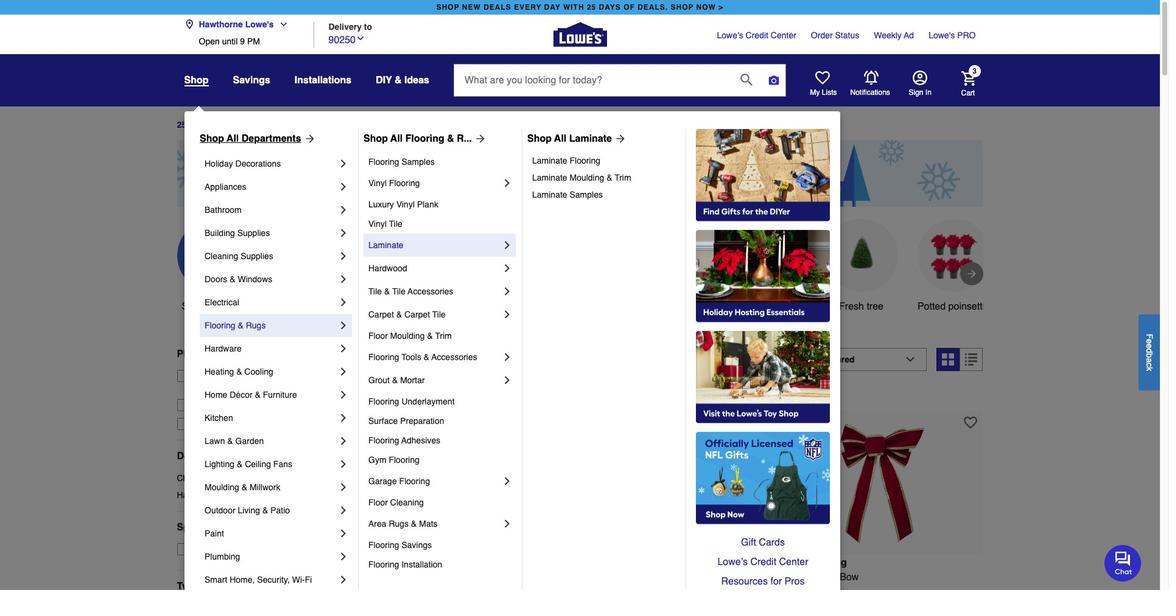Task type: locate. For each thing, give the bounding box(es) containing it.
0 vertical spatial hawthorne
[[199, 19, 243, 29]]

accessories down hardwood link
[[408, 287, 453, 297]]

decorations for hanukkah decorations
[[218, 491, 263, 500]]

in left w
[[797, 572, 805, 583]]

1 vertical spatial accessories
[[431, 353, 477, 362]]

area rugs & mats link
[[368, 513, 501, 536]]

holiday up 8.5-
[[780, 557, 815, 568]]

carpet
[[368, 310, 394, 320], [404, 310, 430, 320]]

flooring savings
[[368, 541, 432, 550]]

vinyl for vinyl flooring
[[368, 178, 387, 188]]

1 vertical spatial trim
[[435, 331, 452, 341]]

chevron right image for outdoor living & patio
[[337, 505, 349, 517]]

arrow right image up laminate flooring link
[[612, 133, 627, 145]]

1 ft from the left
[[433, 572, 439, 583]]

living
[[238, 506, 260, 516], [395, 557, 424, 568], [818, 557, 847, 568]]

savings button
[[233, 69, 270, 91], [455, 219, 528, 314]]

kitchen link
[[205, 407, 337, 430]]

sign in button
[[909, 71, 931, 97]]

2 horizontal spatial in
[[925, 88, 931, 97]]

2 lights from the left
[[677, 587, 703, 591]]

1 horizontal spatial arrow right image
[[965, 268, 978, 280]]

hanukkah
[[177, 491, 215, 500]]

1 horizontal spatial ft
[[645, 572, 650, 583]]

1 vertical spatial 25
[[177, 120, 186, 130]]

1 vertical spatial savings
[[474, 301, 508, 312]]

0 vertical spatial floor
[[368, 331, 388, 341]]

credit up resources for pros link
[[750, 557, 776, 568]]

laminate for laminate samples
[[532, 190, 567, 200]]

savings down pm
[[233, 75, 270, 86]]

delivery up the lawn & garden
[[214, 419, 245, 429]]

chevron right image for flooring tools & accessories
[[501, 351, 513, 363]]

1 horizontal spatial carpet
[[404, 310, 430, 320]]

0 horizontal spatial ft
[[433, 572, 439, 583]]

0 horizontal spatial cleaning
[[205, 251, 238, 261]]

0 vertical spatial samples
[[402, 157, 435, 167]]

chevron right image for hardwood
[[501, 262, 513, 275]]

1 compare from the left
[[380, 390, 415, 400]]

lights
[[443, 587, 469, 591], [677, 587, 703, 591]]

2 count from the left
[[588, 572, 614, 583]]

accessories down floor moulding & trim link
[[431, 353, 477, 362]]

poinsettia
[[948, 301, 990, 312]]

0 horizontal spatial count
[[377, 572, 403, 583]]

living for in
[[818, 557, 847, 568]]

shop inside shop all flooring & r... link
[[363, 133, 388, 144]]

1 vertical spatial white
[[442, 572, 466, 583]]

1 lights from the left
[[443, 587, 469, 591]]

to
[[364, 22, 372, 31]]

lowe's home improvement cart image
[[961, 71, 976, 86]]

shop for shop all laminate
[[527, 133, 552, 144]]

flooring up grout
[[368, 353, 399, 362]]

2 horizontal spatial christmas
[[602, 587, 646, 591]]

1 horizontal spatial tree
[[867, 301, 883, 312]]

arrow right image for shop all departments
[[301, 133, 316, 145]]

0 horizontal spatial departments
[[177, 451, 236, 462]]

0 horizontal spatial living
[[238, 506, 260, 516]]

1 vertical spatial hawthorne
[[195, 383, 236, 393]]

e up d on the bottom right of the page
[[1145, 339, 1154, 344]]

flooring down flooring savings
[[368, 560, 399, 570]]

diy & ideas button
[[376, 69, 429, 91]]

in
[[925, 88, 931, 97], [358, 587, 366, 591], [592, 587, 600, 591]]

floor moulding & trim
[[368, 331, 452, 341]]

delivery up heating & cooling
[[221, 349, 259, 360]]

1 horizontal spatial compare
[[802, 390, 837, 400]]

2 floor from the top
[[368, 498, 388, 508]]

departments up the holiday decorations link
[[242, 133, 301, 144]]

hardwood link
[[368, 257, 501, 280]]

100-
[[358, 572, 377, 583], [569, 572, 588, 583]]

2 shop from the left
[[363, 133, 388, 144]]

flooring down surface
[[368, 436, 399, 446]]

laminate up laminate flooring link
[[569, 133, 612, 144]]

lowe's home improvement logo image
[[553, 8, 607, 61]]

products
[[386, 354, 442, 371]]

string inside holiday living 100-count 20.62-ft white incandescent plug- in christmas string lights
[[415, 587, 440, 591]]

1 horizontal spatial in
[[592, 587, 600, 591]]

0 vertical spatial credit
[[746, 30, 768, 40]]

new
[[462, 3, 481, 12]]

décor
[[230, 390, 252, 400]]

floor up area at left
[[368, 498, 388, 508]]

living up red
[[818, 557, 847, 568]]

holiday inside holiday living 100-count 20.62-ft white incandescent plug- in christmas string lights
[[358, 557, 393, 568]]

laminate samples
[[532, 190, 603, 200]]

0 horizontal spatial tree
[[316, 301, 333, 312]]

home
[[205, 390, 227, 400]]

2 vertical spatial savings
[[402, 541, 432, 550]]

vinyl left plank
[[396, 200, 415, 209]]

multicolor
[[653, 572, 695, 583]]

fresh
[[839, 301, 864, 312]]

doors
[[205, 275, 227, 284]]

chevron right image
[[337, 158, 349, 170], [501, 177, 513, 189], [337, 181, 349, 193], [501, 239, 513, 251], [337, 297, 349, 309], [501, 309, 513, 321], [337, 320, 349, 332], [337, 343, 349, 355], [501, 351, 513, 363], [337, 389, 349, 401], [337, 458, 349, 471], [501, 476, 513, 488], [337, 528, 349, 540], [337, 574, 349, 586]]

outdoor living & patio link
[[205, 499, 337, 522]]

compare for the 5013254527 element
[[802, 390, 837, 400]]

cleaning supplies
[[205, 251, 273, 261]]

in inside holiday living 100-count 20.62-ft white incandescent plug- in christmas string lights
[[358, 587, 366, 591]]

flooring samples link
[[368, 152, 513, 172]]

shop left the electrical
[[182, 301, 204, 312]]

0 vertical spatial moulding
[[570, 173, 604, 183]]

savings
[[233, 75, 270, 86], [474, 301, 508, 312], [402, 541, 432, 550]]

flooring up luxury vinyl plank
[[389, 178, 420, 188]]

1 carpet from the left
[[368, 310, 394, 320]]

laminate link
[[368, 234, 501, 257]]

special offers
[[177, 522, 242, 533]]

2 100- from the left
[[569, 572, 588, 583]]

laminate inside laminate samples link
[[532, 190, 567, 200]]

savings inside button
[[474, 301, 508, 312]]

shop down 25 days of deals
[[200, 133, 224, 144]]

& left 'mats'
[[411, 519, 417, 529]]

& left the millwork
[[242, 483, 247, 493]]

lowe's inside button
[[245, 19, 274, 29]]

search image
[[740, 73, 753, 86]]

2 arrow right image from the left
[[612, 133, 627, 145]]

tile up floor moulding & trim link
[[432, 310, 446, 320]]

2 horizontal spatial savings
[[474, 301, 508, 312]]

1 horizontal spatial samples
[[570, 190, 603, 200]]

1 horizontal spatial 25
[[587, 3, 596, 12]]

1 100- from the left
[[358, 572, 377, 583]]

supplies for cleaning supplies
[[241, 251, 273, 261]]

20.62- down installation
[[406, 572, 433, 583]]

1 vertical spatial chevron down image
[[356, 33, 365, 43]]

20.62- left multicolor
[[617, 572, 645, 583]]

living down flooring savings
[[395, 557, 424, 568]]

shop for shop all deals
[[182, 301, 204, 312]]

1 vertical spatial cleaning
[[390, 498, 424, 508]]

tree right fresh
[[867, 301, 883, 312]]

white inside holiday living 100-count 20.62-ft white incandescent plug- in christmas string lights
[[442, 572, 466, 583]]

shop
[[436, 3, 459, 12], [671, 3, 694, 12]]

1 tree from the left
[[316, 301, 333, 312]]

1 horizontal spatial trim
[[615, 173, 631, 183]]

0 horizontal spatial arrow right image
[[301, 133, 316, 145]]

arrow right image inside shop all laminate link
[[612, 133, 627, 145]]

lowe's down 'free store pickup today at:'
[[239, 383, 265, 393]]

1 string from the left
[[415, 587, 440, 591]]

of
[[624, 3, 635, 12]]

0 vertical spatial pickup
[[177, 349, 209, 360]]

open until 9 pm
[[199, 37, 260, 46]]

0 horizontal spatial compare
[[380, 390, 415, 400]]

shop left new
[[436, 3, 459, 12]]

0 vertical spatial arrow right image
[[472, 133, 487, 145]]

1 arrow right image from the left
[[301, 133, 316, 145]]

ft left multicolor
[[645, 572, 650, 583]]

all up the "laminate flooring"
[[554, 133, 566, 144]]

deals up flooring & rugs
[[220, 301, 245, 312]]

1 vertical spatial in
[[797, 572, 805, 583]]

in down floor moulding & trim link
[[446, 354, 458, 371]]

laminate inside laminate moulding & trim link
[[532, 173, 567, 183]]

chevron right image for electrical
[[337, 297, 349, 309]]

chevron right image for cleaning supplies
[[337, 250, 349, 262]]

chat invite button image
[[1104, 545, 1142, 582]]

artificial
[[279, 301, 313, 312]]

hanging decoration
[[653, 301, 699, 327]]

incandescent inside 100-count 20.62-ft multicolor incandescent plug-in christmas string lights
[[697, 572, 755, 583]]

1 horizontal spatial chevron down image
[[356, 33, 365, 43]]

2 vertical spatial vinyl
[[368, 219, 387, 229]]

1 horizontal spatial moulding
[[390, 331, 425, 341]]

savings up installation
[[402, 541, 432, 550]]

supplies up windows
[[241, 251, 273, 261]]

1 shop from the left
[[436, 3, 459, 12]]

deals inside button
[[220, 301, 245, 312]]

holiday for holiday living 100-count 20.62-ft white incandescent plug- in christmas string lights
[[358, 557, 393, 568]]

shop inside the shop all deals button
[[182, 301, 204, 312]]

all inside button
[[207, 301, 217, 312]]

0 vertical spatial vinyl
[[368, 178, 387, 188]]

laminate inside laminate flooring link
[[532, 156, 567, 166]]

chevron down image
[[274, 19, 288, 29], [356, 33, 365, 43]]

furniture
[[263, 390, 297, 400]]

lowe's credit center
[[717, 30, 796, 40]]

doors & windows
[[205, 275, 272, 284]]

arrow right image
[[301, 133, 316, 145], [612, 133, 627, 145]]

visit the lowe's toy shop. image
[[696, 331, 830, 424]]

shop inside shop all departments link
[[200, 133, 224, 144]]

tree right artificial
[[316, 301, 333, 312]]

2 carpet from the left
[[404, 310, 430, 320]]

garden
[[235, 437, 264, 446]]

delivery
[[328, 22, 362, 31], [221, 349, 259, 360], [214, 419, 245, 429]]

laminate down laminate moulding & trim
[[532, 190, 567, 200]]

lights inside 100-count 20.62-ft multicolor incandescent plug-in christmas string lights
[[677, 587, 703, 591]]

hawthorne lowe's & nearby stores
[[195, 383, 327, 393]]

tree for artificial tree
[[316, 301, 333, 312]]

trim down carpet & carpet tile "link"
[[435, 331, 452, 341]]

1 horizontal spatial living
[[395, 557, 424, 568]]

hawthorne
[[199, 19, 243, 29], [195, 383, 236, 393]]

flooring tools & accessories
[[368, 353, 477, 362]]

1 vertical spatial deals
[[220, 301, 245, 312]]

1 horizontal spatial arrow right image
[[612, 133, 627, 145]]

fast
[[195, 419, 212, 429]]

shop inside shop all laminate link
[[527, 133, 552, 144]]

0 horizontal spatial pickup
[[177, 349, 209, 360]]

chevron right image for tile & tile accessories
[[501, 286, 513, 298]]

accessories inside the flooring tools & accessories link
[[431, 353, 477, 362]]

cards
[[759, 538, 785, 549]]

0 horizontal spatial samples
[[402, 157, 435, 167]]

christmas inside christmas decorations link
[[177, 474, 215, 483]]

arrow right image up the holiday decorations link
[[301, 133, 316, 145]]

2 vertical spatial moulding
[[205, 483, 239, 493]]

0 horizontal spatial in
[[358, 587, 366, 591]]

& right lawn
[[227, 437, 233, 446]]

1 horizontal spatial lights
[[677, 587, 703, 591]]

0 horizontal spatial shop
[[200, 133, 224, 144]]

tree inside fresh tree button
[[867, 301, 883, 312]]

holiday up appliances
[[205, 159, 233, 169]]

count
[[377, 572, 403, 583], [588, 572, 614, 583]]

a
[[1145, 358, 1154, 363]]

floor moulding & trim link
[[368, 326, 513, 346]]

flooring up surface
[[368, 397, 399, 407]]

2 horizontal spatial living
[[818, 557, 847, 568]]

& down today
[[267, 383, 273, 393]]

1 vertical spatial vinyl
[[396, 200, 415, 209]]

lowe's home improvement lists image
[[815, 71, 830, 85]]

0 vertical spatial savings button
[[233, 69, 270, 91]]

string down multicolor
[[649, 587, 674, 591]]

plug- inside holiday living 100-count 20.62-ft white incandescent plug- in christmas string lights
[[530, 572, 553, 583]]

f e e d b a c k button
[[1139, 314, 1160, 391]]

shop left now
[[671, 3, 694, 12]]

hanukkah decorations link
[[177, 489, 338, 502]]

ft inside 100-count 20.62-ft multicolor incandescent plug-in christmas string lights
[[645, 572, 650, 583]]

& up heating
[[212, 349, 219, 360]]

lights down multicolor
[[677, 587, 703, 591]]

vinyl down luxury
[[368, 219, 387, 229]]

tools
[[401, 353, 421, 362]]

moulding up outdoor
[[205, 483, 239, 493]]

shop for shop
[[184, 75, 209, 86]]

living inside 'holiday living 8.5-in w red bow'
[[818, 557, 847, 568]]

officially licensed n f l gifts. shop now. image
[[696, 432, 830, 525]]

0 horizontal spatial chevron down image
[[274, 19, 288, 29]]

0 horizontal spatial 20.62-
[[406, 572, 433, 583]]

hawthorne lowe's
[[199, 19, 274, 29]]

pickup up "hawthorne lowe's & nearby stores"
[[238, 371, 263, 381]]

arrow right image
[[472, 133, 487, 145], [965, 268, 978, 280]]

& up floor moulding & trim
[[396, 310, 402, 320]]

100- inside 100-count 20.62-ft multicolor incandescent plug-in christmas string lights
[[569, 572, 588, 583]]

shop
[[200, 133, 224, 144], [363, 133, 388, 144], [527, 133, 552, 144]]

my
[[810, 88, 820, 97]]

0 horizontal spatial rugs
[[246, 321, 266, 331]]

2 tree from the left
[[867, 301, 883, 312]]

>
[[719, 3, 724, 12]]

savings up "198 products in holiday decorations"
[[474, 301, 508, 312]]

flooring savings link
[[368, 536, 513, 555]]

luxury
[[368, 200, 394, 209]]

moulding for laminate
[[570, 173, 604, 183]]

0 horizontal spatial 100-
[[358, 572, 377, 583]]

1 shop from the left
[[200, 133, 224, 144]]

0 horizontal spatial plug-
[[530, 572, 553, 583]]

1 horizontal spatial white
[[756, 301, 781, 312]]

chevron right image
[[337, 204, 349, 216], [337, 227, 349, 239], [337, 250, 349, 262], [501, 262, 513, 275], [337, 273, 349, 286], [501, 286, 513, 298], [337, 366, 349, 378], [501, 374, 513, 387], [337, 412, 349, 424], [337, 435, 349, 448], [337, 482, 349, 494], [337, 505, 349, 517], [501, 518, 513, 530], [337, 551, 349, 563]]

departments element
[[177, 450, 338, 463]]

2 20.62- from the left
[[617, 572, 645, 583]]

gym
[[368, 455, 386, 465]]

0 horizontal spatial trim
[[435, 331, 452, 341]]

order status link
[[811, 29, 859, 41]]

0 vertical spatial savings
[[233, 75, 270, 86]]

flooring up floor cleaning
[[399, 477, 430, 486]]

1 horizontal spatial christmas
[[368, 587, 412, 591]]

3 shop from the left
[[527, 133, 552, 144]]

holiday inside 'holiday living 8.5-in w red bow'
[[780, 557, 815, 568]]

hawthorne inside button
[[199, 19, 243, 29]]

1 20.62- from the left
[[406, 572, 433, 583]]

laminate moulding & trim
[[532, 173, 631, 183]]

samples down shop all flooring & r...
[[402, 157, 435, 167]]

laminate moulding & trim link
[[532, 169, 677, 186]]

lights down the flooring installation link
[[443, 587, 469, 591]]

hawthorne down store
[[195, 383, 236, 393]]

0 horizontal spatial string
[[415, 587, 440, 591]]

2 compare from the left
[[802, 390, 837, 400]]

christmas inside 100-count 20.62-ft multicolor incandescent plug-in christmas string lights
[[602, 587, 646, 591]]

5013254527 element
[[780, 389, 837, 401]]

every
[[514, 3, 541, 12]]

1 vertical spatial plug-
[[569, 587, 592, 591]]

0 vertical spatial shop
[[184, 75, 209, 86]]

sign in
[[909, 88, 931, 97]]

in inside 'holiday living 8.5-in w red bow'
[[797, 572, 805, 583]]

count inside holiday living 100-count 20.62-ft white incandescent plug- in christmas string lights
[[377, 572, 403, 583]]

flooring down flooring adhesives
[[389, 455, 420, 465]]

samples for laminate samples
[[570, 190, 603, 200]]

1 incandescent from the left
[[469, 572, 527, 583]]

1 count from the left
[[377, 572, 403, 583]]

lowe's up pm
[[245, 19, 274, 29]]

string
[[415, 587, 440, 591], [649, 587, 674, 591]]

hanukkah decorations
[[177, 491, 263, 500]]

samples down laminate moulding & trim
[[570, 190, 603, 200]]

1001813120 element
[[358, 389, 415, 401]]

smart home, security, wi-fi
[[205, 575, 312, 585]]

0 horizontal spatial lights
[[443, 587, 469, 591]]

all for deals
[[207, 301, 217, 312]]

gift cards link
[[696, 533, 830, 553]]

credit inside lowe's credit center link
[[750, 557, 776, 568]]

laminate down the "laminate flooring"
[[532, 173, 567, 183]]

tile up led
[[392, 287, 405, 297]]

2 ft from the left
[[645, 572, 650, 583]]

1 vertical spatial center
[[779, 557, 808, 568]]

center left order
[[771, 30, 796, 40]]

e up the b
[[1145, 344, 1154, 348]]

hawthorne inside "button"
[[195, 383, 236, 393]]

chevron right image for home décor & furniture
[[337, 389, 349, 401]]

2 string from the left
[[649, 587, 674, 591]]

lighting
[[205, 460, 234, 469]]

r...
[[457, 133, 472, 144]]

cooling
[[244, 367, 273, 377]]

1 horizontal spatial 100-
[[569, 572, 588, 583]]

departments down lawn
[[177, 451, 236, 462]]

center for lowe's credit center
[[771, 30, 796, 40]]

living down hanukkah decorations link
[[238, 506, 260, 516]]

1 horizontal spatial pickup
[[238, 371, 263, 381]]

ceiling
[[245, 460, 271, 469]]

credit inside lowe's credit center link
[[746, 30, 768, 40]]

ft down installation
[[433, 572, 439, 583]]

doors & windows link
[[205, 268, 337, 291]]

lowe's down > in the right top of the page
[[717, 30, 743, 40]]

flooring & rugs
[[205, 321, 266, 331]]

25 right with
[[587, 3, 596, 12]]

grid view image
[[942, 354, 954, 366]]

laminate down the shop all laminate
[[532, 156, 567, 166]]

2 e from the top
[[1145, 344, 1154, 348]]

accessories inside tile & tile accessories link
[[408, 287, 453, 297]]

ft inside holiday living 100-count 20.62-ft white incandescent plug- in christmas string lights
[[433, 572, 439, 583]]

living for patio
[[238, 506, 260, 516]]

pickup up free
[[177, 349, 209, 360]]

chevron right image for laminate
[[501, 239, 513, 251]]

None search field
[[454, 64, 786, 108]]

all down 25 days of deals link on the left
[[227, 133, 239, 144]]

compare inside the 5013254527 element
[[802, 390, 837, 400]]

shop all deals
[[182, 301, 245, 312]]

holiday
[[205, 159, 233, 169], [462, 354, 514, 371], [358, 557, 393, 568], [780, 557, 815, 568]]

flooring adhesives
[[368, 436, 440, 446]]

rugs right area at left
[[389, 519, 409, 529]]

living inside holiday living 100-count 20.62-ft white incandescent plug- in christmas string lights
[[395, 557, 424, 568]]

chevron down image inside 90250 button
[[356, 33, 365, 43]]

0 horizontal spatial savings
[[233, 75, 270, 86]]

paint
[[205, 529, 224, 539]]

0 vertical spatial rugs
[[246, 321, 266, 331]]

chevron right image for paint
[[337, 528, 349, 540]]

heating & cooling link
[[205, 360, 337, 384]]

chevron right image for smart home, security, wi-fi
[[337, 574, 349, 586]]

1 vertical spatial samples
[[570, 190, 603, 200]]

2 incandescent from the left
[[697, 572, 755, 583]]

0 horizontal spatial christmas
[[177, 474, 215, 483]]

deals right of
[[222, 120, 245, 130]]

1 vertical spatial supplies
[[241, 251, 273, 261]]

cleaning supplies link
[[205, 245, 337, 268]]

all down 'doors'
[[207, 301, 217, 312]]

9
[[240, 37, 245, 46]]

tile
[[389, 219, 402, 229], [368, 287, 382, 297], [392, 287, 405, 297], [432, 310, 446, 320]]

trim down laminate flooring link
[[615, 173, 631, 183]]

0 horizontal spatial arrow right image
[[472, 133, 487, 145]]

0 horizontal spatial white
[[442, 572, 466, 583]]

1 horizontal spatial count
[[588, 572, 614, 583]]

plank
[[417, 200, 438, 209]]

laminate inside shop all laminate link
[[569, 133, 612, 144]]

hawthorne up open until 9 pm
[[199, 19, 243, 29]]

arrow right image up poinsettia
[[965, 268, 978, 280]]

0 vertical spatial center
[[771, 30, 796, 40]]

0 horizontal spatial 25
[[177, 120, 186, 130]]

1 vertical spatial moulding
[[390, 331, 425, 341]]

1 vertical spatial savings button
[[455, 219, 528, 314]]

compare inside 1001813120 element
[[380, 390, 415, 400]]

compare for 1001813120 element
[[380, 390, 415, 400]]

& right décor
[[255, 390, 260, 400]]

arrow right image inside shop all departments link
[[301, 133, 316, 145]]

credit up search image
[[746, 30, 768, 40]]

1 horizontal spatial departments
[[242, 133, 301, 144]]

0 horizontal spatial incandescent
[[469, 572, 527, 583]]

1 horizontal spatial rugs
[[389, 519, 409, 529]]

pickup & delivery
[[177, 349, 259, 360]]

tree inside artificial tree button
[[316, 301, 333, 312]]

1 vertical spatial floor
[[368, 498, 388, 508]]

shop down open
[[184, 75, 209, 86]]

bathroom link
[[205, 198, 337, 222]]

vinyl up luxury
[[368, 178, 387, 188]]

cleaning up area rugs & mats
[[390, 498, 424, 508]]

& left patio
[[262, 506, 268, 516]]

cleaning down building
[[205, 251, 238, 261]]

1 floor from the top
[[368, 331, 388, 341]]

1 horizontal spatial savings button
[[455, 219, 528, 314]]

all up flooring samples
[[390, 133, 403, 144]]

1 horizontal spatial savings
[[402, 541, 432, 550]]

0 vertical spatial plug-
[[530, 572, 553, 583]]

days
[[189, 120, 209, 130]]

moulding for floor
[[390, 331, 425, 341]]

0 horizontal spatial carpet
[[368, 310, 394, 320]]

1 horizontal spatial incandescent
[[697, 572, 755, 583]]

deals.
[[638, 3, 668, 12]]

hawthorne for hawthorne lowe's
[[199, 19, 243, 29]]



Task type: vqa. For each thing, say whether or not it's contained in the screenshot.
Injury Relief & Physical Therapy
no



Task type: describe. For each thing, give the bounding box(es) containing it.
198 products in holiday decorations
[[358, 354, 603, 371]]

heart outline image
[[964, 416, 977, 430]]

tree for fresh tree
[[867, 301, 883, 312]]

flooring tools & accessories link
[[368, 346, 501, 369]]

all for laminate
[[554, 133, 566, 144]]

smart
[[205, 575, 227, 585]]

chevron right image for building supplies
[[337, 227, 349, 239]]

0 horizontal spatial savings button
[[233, 69, 270, 91]]

grout
[[368, 376, 390, 385]]

b
[[1145, 353, 1154, 358]]

& left r...
[[447, 133, 454, 144]]

20.62- inside 100-count 20.62-ft multicolor incandescent plug-in christmas string lights
[[617, 572, 645, 583]]

0 vertical spatial departments
[[242, 133, 301, 144]]

gym flooring link
[[368, 451, 513, 470]]

lowe's left pro
[[929, 30, 955, 40]]

holiday hosting essentials. image
[[696, 230, 830, 323]]

shop all deals button
[[177, 219, 250, 314]]

& inside "link"
[[396, 310, 402, 320]]

chevron right image for appliances
[[337, 181, 349, 193]]

at:
[[291, 371, 300, 381]]

chevron right image for moulding & millwork
[[337, 482, 349, 494]]

100- inside holiday living 100-count 20.62-ft white incandescent plug- in christmas string lights
[[358, 572, 377, 583]]

laminate inside laminate "link"
[[368, 241, 403, 250]]

1 vertical spatial pickup
[[238, 371, 263, 381]]

0 vertical spatial delivery
[[328, 22, 362, 31]]

appliances link
[[205, 175, 337, 198]]

vinyl for vinyl tile
[[368, 219, 387, 229]]

lowe's pro
[[929, 30, 976, 40]]

incandescent inside holiday living 100-count 20.62-ft white incandescent plug- in christmas string lights
[[469, 572, 527, 583]]

chevron right image for carpet & carpet tile
[[501, 309, 513, 321]]

shop all laminate
[[527, 133, 612, 144]]

chevron right image for plumbing
[[337, 551, 349, 563]]

red
[[819, 572, 837, 583]]

appliances
[[205, 182, 246, 192]]

electrical link
[[205, 291, 337, 314]]

tile & tile accessories
[[368, 287, 453, 297]]

chevron right image for garage flooring
[[501, 476, 513, 488]]

1 vertical spatial arrow right image
[[965, 268, 978, 280]]

c
[[1145, 363, 1154, 367]]

in inside button
[[925, 88, 931, 97]]

installations
[[295, 75, 351, 86]]

center for lowe's credit center
[[779, 557, 808, 568]]

potted
[[917, 301, 946, 312]]

hawthorne lowe's button
[[184, 12, 293, 37]]

holiday living 100-count 20.62-ft white incandescent plug- in christmas string lights
[[358, 557, 553, 591]]

flooring down the shop all deals
[[205, 321, 235, 331]]

& up hardware
[[238, 321, 243, 331]]

home,
[[230, 575, 255, 585]]

arrow right image inside shop all flooring & r... link
[[472, 133, 487, 145]]

trim for laminate moulding & trim
[[615, 173, 631, 183]]

flooring up 'vinyl flooring'
[[368, 157, 399, 167]]

ad
[[904, 30, 914, 40]]

& right tools
[[424, 353, 429, 362]]

1 horizontal spatial cleaning
[[390, 498, 424, 508]]

1 vertical spatial delivery
[[221, 349, 259, 360]]

samples for flooring samples
[[402, 157, 435, 167]]

lowe's inside "button"
[[239, 383, 265, 393]]

christmas inside holiday living 100-count 20.62-ft white incandescent plug- in christmas string lights
[[368, 587, 412, 591]]

lowe's
[[718, 557, 748, 568]]

building
[[205, 228, 235, 238]]

accessories for tile & tile accessories
[[408, 287, 453, 297]]

millwork
[[250, 483, 280, 493]]

garage
[[368, 477, 397, 486]]

0 vertical spatial deals
[[222, 120, 245, 130]]

mats
[[419, 519, 438, 529]]

chevron right image for grout & mortar
[[501, 374, 513, 387]]

camera image
[[768, 74, 780, 86]]

lowe's credit center
[[718, 557, 808, 568]]

carpet & carpet tile link
[[368, 303, 501, 326]]

credit for lowe's
[[746, 30, 768, 40]]

special
[[177, 522, 211, 533]]

area
[[368, 519, 386, 529]]

order
[[811, 30, 833, 40]]

christmas decorations link
[[177, 472, 338, 485]]

tile down hardwood
[[368, 287, 382, 297]]

& inside "button"
[[267, 383, 273, 393]]

flooring up laminate moulding & trim
[[570, 156, 600, 166]]

chevron down image inside hawthorne lowe's button
[[274, 19, 288, 29]]

string inside 100-count 20.62-ft multicolor incandescent plug-in christmas string lights
[[649, 587, 674, 591]]

resources for pros link
[[696, 572, 830, 591]]

0 vertical spatial 25
[[587, 3, 596, 12]]

chevron right image for area rugs & mats
[[501, 518, 513, 530]]

with
[[563, 3, 584, 12]]

home décor & furniture
[[205, 390, 297, 400]]

building supplies link
[[205, 222, 337, 245]]

list view image
[[965, 354, 978, 366]]

& right 'doors'
[[230, 275, 235, 284]]

today
[[266, 371, 288, 381]]

living for count
[[395, 557, 424, 568]]

in inside 100-count 20.62-ft multicolor incandescent plug-in christmas string lights
[[592, 587, 600, 591]]

1 e from the top
[[1145, 339, 1154, 344]]

chevron right image for kitchen
[[337, 412, 349, 424]]

chevron right image for heating & cooling
[[337, 366, 349, 378]]

& right grout
[[392, 376, 398, 385]]

0 horizontal spatial moulding
[[205, 483, 239, 493]]

holiday for holiday living 8.5-in w red bow
[[780, 557, 815, 568]]

plug- inside 100-count 20.62-ft multicolor incandescent plug-in christmas string lights
[[569, 587, 592, 591]]

all for departments
[[227, 133, 239, 144]]

installation
[[402, 560, 442, 570]]

shop new deals every day with 25 days of deals. shop now > link
[[434, 0, 726, 15]]

bathroom
[[205, 205, 242, 215]]

& left the ceiling
[[237, 460, 242, 469]]

surface preparation link
[[368, 412, 513, 431]]

chevron right image for flooring & rugs
[[337, 320, 349, 332]]

chevron right image for lawn & garden
[[337, 435, 349, 448]]

90250
[[328, 34, 356, 45]]

flooring up flooring samples link
[[405, 133, 444, 144]]

outdoor living & patio
[[205, 506, 290, 516]]

vinyl inside "link"
[[396, 200, 415, 209]]

shop button
[[184, 74, 209, 86]]

trim for floor moulding & trim
[[435, 331, 452, 341]]

chevron right image for bathroom
[[337, 204, 349, 216]]

chevron right image for holiday decorations
[[337, 158, 349, 170]]

flooring installation
[[368, 560, 442, 570]]

floor cleaning
[[368, 498, 424, 508]]

garage flooring
[[368, 477, 430, 486]]

floor for floor moulding & trim
[[368, 331, 388, 341]]

shop all flooring & r... link
[[363, 132, 487, 146]]

lowe's home improvement notification center image
[[864, 71, 878, 85]]

lowe's credit center link
[[696, 553, 830, 572]]

accessories for flooring tools & accessories
[[431, 353, 477, 362]]

find gifts for the diyer. image
[[696, 129, 830, 222]]

0 horizontal spatial in
[[446, 354, 458, 371]]

weekly ad link
[[874, 29, 914, 41]]

flooring adhesives link
[[368, 431, 513, 451]]

sign
[[909, 88, 923, 97]]

flooring underlayment link
[[368, 392, 513, 412]]

& down carpet & carpet tile "link"
[[427, 331, 433, 341]]

count inside 100-count 20.62-ft multicolor incandescent plug-in christmas string lights
[[588, 572, 614, 583]]

lawn & garden
[[205, 437, 264, 446]]

artificial tree button
[[269, 219, 342, 314]]

vinyl tile
[[368, 219, 402, 229]]

luxury vinyl plank link
[[368, 195, 513, 214]]

fresh tree
[[839, 301, 883, 312]]

laminate for laminate flooring
[[532, 156, 567, 166]]

supplies for building supplies
[[237, 228, 270, 238]]

lights inside holiday living 100-count 20.62-ft white incandescent plug- in christmas string lights
[[443, 587, 469, 591]]

white button
[[732, 219, 805, 314]]

25 days of deals. shop new deals every day. while supplies last. image
[[177, 140, 983, 207]]

bow
[[840, 572, 859, 583]]

hardwood
[[368, 264, 407, 273]]

laminate for laminate moulding & trim
[[532, 173, 567, 183]]

2 vertical spatial delivery
[[214, 419, 245, 429]]

decorations for holiday decorations
[[235, 159, 281, 169]]

shop for shop all flooring & r...
[[363, 133, 388, 144]]

2 shop from the left
[[671, 3, 694, 12]]

underlayment
[[402, 397, 455, 407]]

holiday for holiday decorations
[[205, 159, 233, 169]]

home décor & furniture link
[[205, 384, 337, 407]]

lighting & ceiling fans
[[205, 460, 292, 469]]

chevron right image for lighting & ceiling fans
[[337, 458, 349, 471]]

chevron right image for hardware
[[337, 343, 349, 355]]

0 vertical spatial cleaning
[[205, 251, 238, 261]]

floor for floor cleaning
[[368, 498, 388, 508]]

pro
[[957, 30, 976, 40]]

decorations for christmas decorations
[[218, 474, 263, 483]]

offers
[[214, 522, 242, 533]]

& up led
[[384, 287, 390, 297]]

flooring underlayment
[[368, 397, 455, 407]]

location image
[[184, 19, 194, 29]]

flooring down area at left
[[368, 541, 399, 550]]

plumbing link
[[205, 546, 337, 569]]

white inside button
[[756, 301, 781, 312]]

& inside 'link'
[[255, 390, 260, 400]]

fast delivery
[[195, 419, 245, 429]]

day
[[544, 3, 561, 12]]

weekly
[[874, 30, 902, 40]]

20.62- inside holiday living 100-count 20.62-ft white incandescent plug- in christmas string lights
[[406, 572, 433, 583]]

floor cleaning link
[[368, 493, 513, 513]]

laminate flooring link
[[532, 152, 677, 169]]

heart outline image
[[753, 416, 766, 430]]

shop all flooring & r...
[[363, 133, 472, 144]]

1 vertical spatial departments
[[177, 451, 236, 462]]

holiday down floor moulding & trim link
[[462, 354, 514, 371]]

tile inside "link"
[[432, 310, 446, 320]]

shop for shop all departments
[[200, 133, 224, 144]]

nearby
[[275, 383, 301, 393]]

grout & mortar
[[368, 376, 425, 385]]

hawthorne for hawthorne lowe's & nearby stores
[[195, 383, 236, 393]]

credit for lowe's
[[750, 557, 776, 568]]

for
[[770, 577, 782, 588]]

chevron right image for vinyl flooring
[[501, 177, 513, 189]]

lowe's home improvement account image
[[912, 71, 927, 85]]

on
[[199, 545, 210, 555]]

& right store
[[236, 367, 242, 377]]

decoration
[[653, 316, 699, 327]]

tile down luxury vinyl plank
[[389, 219, 402, 229]]

& inside button
[[395, 75, 402, 86]]

potted poinsettia button
[[917, 219, 990, 314]]

flooring inside "link"
[[368, 397, 399, 407]]

led button
[[362, 219, 435, 314]]

resources for pros
[[721, 577, 805, 588]]

Search Query text field
[[454, 65, 731, 96]]

hanging
[[658, 301, 694, 312]]

status
[[835, 30, 859, 40]]

pros
[[785, 577, 805, 588]]

carpet & carpet tile
[[368, 310, 446, 320]]

chevron right image for doors & windows
[[337, 273, 349, 286]]

windows
[[238, 275, 272, 284]]

arrow right image for shop all laminate
[[612, 133, 627, 145]]

all for flooring
[[390, 133, 403, 144]]

& down laminate flooring link
[[607, 173, 612, 183]]



